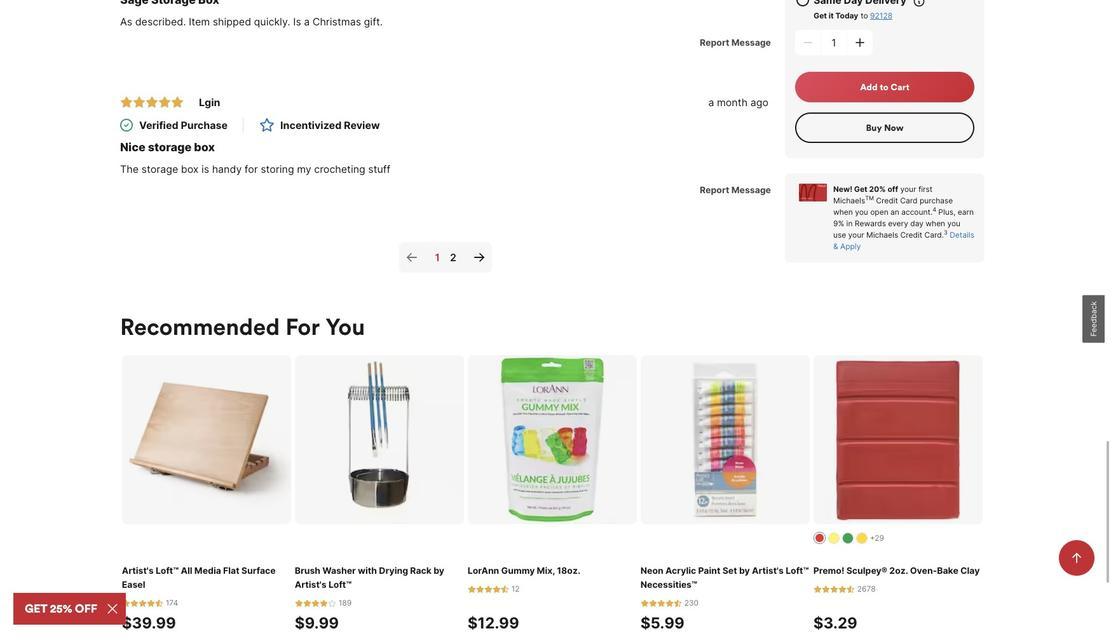 Task type: describe. For each thing, give the bounding box(es) containing it.
credit inside the 4 plus, earn 9% in rewards every day when you use your michaels credit card.
[[901, 230, 923, 240]]

mix,
[[537, 566, 555, 576]]

230
[[685, 599, 699, 608]]

neon acrylic paint set by artist's loft™ necessities™
[[641, 566, 809, 590]]

verified
[[139, 119, 179, 131]]

media
[[195, 566, 221, 576]]

$3.29
[[814, 615, 858, 633]]

previous page image
[[405, 250, 420, 265]]

next page image
[[472, 250, 487, 265]]

1
[[435, 251, 440, 264]]

every
[[889, 219, 909, 228]]

gift.
[[364, 15, 383, 28]]

details & apply link
[[834, 230, 975, 251]]

report message for as described. item shipped quickly. is a christmas gift.
[[700, 37, 772, 48]]

washer
[[323, 566, 356, 576]]

tm credit card purchase when you open an account.
[[834, 195, 954, 217]]

&
[[834, 242, 839, 251]]

1 horizontal spatial get
[[855, 184, 868, 194]]

surface
[[242, 566, 276, 576]]

$39.99 link
[[122, 615, 291, 639]]

$12.99
[[468, 615, 520, 633]]

quickly.
[[254, 15, 290, 28]]

card
[[901, 196, 918, 205]]

the
[[120, 163, 139, 175]]

storing
[[261, 163, 294, 175]]

3
[[945, 229, 948, 236]]

your first michaels
[[834, 184, 933, 205]]

buy now
[[867, 122, 904, 133]]

nice storage box
[[120, 140, 215, 154]]

0 vertical spatial to
[[861, 11, 869, 20]]

report for as described. item shipped quickly. is a christmas gift.
[[700, 37, 730, 48]]

account.
[[902, 207, 933, 217]]

add to cart button
[[796, 72, 975, 102]]

report message button for as described. item shipped quickly. is a christmas gift.
[[695, 36, 772, 49]]

box for the storage box is handy for storing my crocheting stuff
[[181, 163, 199, 175]]

green image
[[843, 533, 854, 544]]

+ 29
[[871, 534, 885, 543]]

$3.29 link
[[814, 615, 984, 639]]

lorann gummy mix, 18oz. link
[[468, 564, 638, 578]]

drying
[[379, 566, 408, 576]]

2 link
[[445, 242, 462, 273]]

nice
[[120, 140, 146, 154]]

storage for the
[[142, 163, 178, 175]]

purchase
[[181, 119, 228, 131]]

it
[[829, 11, 834, 20]]

premo! sculpey® 2oz. oven-bake clay link
[[814, 564, 984, 578]]

message for the storage box is handy for storing my crocheting stuff
[[732, 184, 772, 195]]

artist's inside neon acrylic paint set by artist's loft™ necessities™
[[752, 566, 784, 576]]

plus,
[[939, 207, 956, 217]]

brush washer with drying rack by artist's loft™ link
[[295, 564, 465, 592]]

sculpey®
[[847, 566, 888, 576]]

premo! sculpey® oven-bake clay image
[[814, 355, 984, 525]]

as
[[120, 15, 132, 28]]

$5.99 link
[[641, 615, 811, 639]]

2
[[450, 251, 457, 264]]

$39.99
[[122, 615, 176, 633]]

0 horizontal spatial a
[[304, 15, 310, 28]]

open
[[871, 207, 889, 217]]

tm
[[866, 195, 875, 202]]

al12pc neon acrylics image
[[641, 355, 811, 525]]

by inside brush washer with drying rack by artist's loft™
[[434, 566, 445, 576]]

add
[[861, 81, 878, 93]]

1 tabler image from the left
[[133, 96, 146, 109]]

details
[[950, 230, 975, 240]]

add to cart
[[861, 81, 910, 93]]

4 plus, earn 9% in rewards every day when you use your michaels credit card.
[[834, 206, 974, 240]]

al desktop easel with strap image
[[122, 355, 291, 525]]

apply
[[841, 242, 861, 251]]

174
[[166, 599, 178, 608]]

29
[[875, 534, 885, 543]]

storage for nice
[[148, 140, 192, 154]]

to inside button
[[880, 81, 889, 93]]

2oz.
[[890, 566, 909, 576]]

brush
[[295, 566, 321, 576]]

92128
[[871, 11, 893, 20]]

artist's loft™ all media flat surface easel link
[[122, 564, 291, 592]]

premo!
[[814, 566, 845, 576]]

credit inside tm credit card purchase when you open an account.
[[877, 196, 899, 205]]

incentivized
[[281, 119, 342, 131]]

necessities™
[[641, 580, 698, 590]]

recommended for you
[[120, 312, 365, 341]]

your inside your first michaels
[[901, 184, 917, 194]]

cadmium yellow image
[[857, 533, 868, 544]]

1 horizontal spatial a
[[709, 96, 715, 109]]

in
[[847, 219, 853, 228]]

report for the storage box is handy for storing my crocheting stuff
[[700, 184, 730, 195]]

rewards
[[855, 219, 887, 228]]

lgin
[[199, 96, 220, 109]]

bake
[[938, 566, 959, 576]]

christmas
[[313, 15, 361, 28]]

brush washer with drying rack by artist's loft™ image
[[295, 355, 465, 525]]

first
[[919, 184, 933, 194]]

for
[[286, 312, 320, 341]]



Task type: vqa. For each thing, say whether or not it's contained in the screenshot.
second The At from the right
no



Task type: locate. For each thing, give the bounding box(es) containing it.
tabler image up verified purchase
[[171, 96, 184, 109]]

1 vertical spatial a
[[709, 96, 715, 109]]

you inside the 4 plus, earn 9% in rewards every day when you use your michaels credit card.
[[948, 219, 961, 228]]

buy now button
[[796, 112, 975, 143]]

ago
[[751, 96, 769, 109]]

today
[[836, 11, 859, 20]]

report message
[[700, 37, 772, 48], [700, 184, 772, 195]]

acrylic
[[666, 566, 697, 576]]

tabler image up verified
[[133, 96, 146, 109]]

stuff
[[368, 163, 391, 175]]

is
[[293, 15, 301, 28]]

1 vertical spatial message
[[732, 184, 772, 195]]

storage down nice storage box
[[142, 163, 178, 175]]

0 horizontal spatial get
[[814, 11, 828, 20]]

michaels inside the 4 plus, earn 9% in rewards every day when you use your michaels credit card.
[[867, 230, 899, 240]]

a left month
[[709, 96, 715, 109]]

you
[[326, 312, 365, 341]]

message up the ago
[[732, 37, 772, 48]]

2 report message button from the top
[[695, 184, 772, 196]]

0 horizontal spatial when
[[834, 207, 854, 217]]

1 report from the top
[[700, 37, 730, 48]]

1 vertical spatial get
[[855, 184, 868, 194]]

2 tabler image from the left
[[171, 96, 184, 109]]

michaels down new!
[[834, 196, 866, 205]]

plcc card logo image
[[800, 184, 828, 201]]

flat
[[223, 566, 240, 576]]

as described. item shipped quickly. is a christmas gift.
[[120, 15, 383, 28]]

1 horizontal spatial credit
[[901, 230, 923, 240]]

michaels
[[834, 196, 866, 205], [867, 230, 899, 240]]

loft™ inside artist's loft™ all media flat surface easel
[[156, 566, 179, 576]]

2678
[[858, 585, 876, 594]]

open samedaydelivery details modal image
[[913, 0, 926, 7]]

day
[[911, 219, 924, 228]]

1 horizontal spatial artist's
[[295, 580, 327, 590]]

tabler image
[[133, 96, 146, 109], [171, 96, 184, 109]]

0 horizontal spatial tabler image
[[133, 96, 146, 109]]

get up "tm"
[[855, 184, 868, 194]]

0 horizontal spatial to
[[861, 11, 869, 20]]

lorann
[[468, 566, 500, 576]]

$9.99
[[295, 615, 339, 633]]

your inside the 4 plus, earn 9% in rewards every day when you use your michaels credit card.
[[849, 230, 865, 240]]

2 report from the top
[[700, 184, 730, 195]]

michaels inside your first michaels
[[834, 196, 866, 205]]

0 vertical spatial storage
[[148, 140, 192, 154]]

by inside neon acrylic paint set by artist's loft™ necessities™
[[740, 566, 750, 576]]

new! get 20% off
[[834, 184, 899, 194]]

0 vertical spatial report message
[[700, 37, 772, 48]]

0 vertical spatial get
[[814, 11, 828, 20]]

get left it
[[814, 11, 828, 20]]

loft™ left premo!
[[786, 566, 809, 576]]

to left 92128 link at the right top of the page
[[861, 11, 869, 20]]

my
[[297, 163, 312, 175]]

artist's loft™ all media flat surface easel
[[122, 566, 276, 590]]

1 horizontal spatial tabler image
[[171, 96, 184, 109]]

0 vertical spatial credit
[[877, 196, 899, 205]]

get it today to 92128
[[814, 11, 893, 20]]

artist's down brush
[[295, 580, 327, 590]]

credit down off
[[877, 196, 899, 205]]

0 vertical spatial box
[[194, 140, 215, 154]]

now
[[885, 122, 904, 133]]

1 vertical spatial report message button
[[695, 184, 772, 196]]

2 message from the top
[[732, 184, 772, 195]]

message for as described. item shipped quickly. is a christmas gift.
[[732, 37, 772, 48]]

artist's inside brush washer with drying rack by artist's loft™
[[295, 580, 327, 590]]

1 vertical spatial when
[[926, 219, 946, 228]]

0 horizontal spatial your
[[849, 230, 865, 240]]

$5.99
[[641, 615, 685, 633]]

your up card
[[901, 184, 917, 194]]

0 vertical spatial when
[[834, 207, 854, 217]]

a month ago
[[709, 96, 769, 109]]

to
[[861, 11, 869, 20], [880, 81, 889, 93]]

0 vertical spatial michaels
[[834, 196, 866, 205]]

report message button
[[695, 36, 772, 49], [695, 184, 772, 196]]

box for nice storage box
[[194, 140, 215, 154]]

a right is
[[304, 15, 310, 28]]

1 horizontal spatial your
[[901, 184, 917, 194]]

1 message from the top
[[732, 37, 772, 48]]

Number Stepper text field
[[822, 30, 847, 55]]

2 horizontal spatial artist's
[[752, 566, 784, 576]]

1 vertical spatial storage
[[142, 163, 178, 175]]

1 report message from the top
[[700, 37, 772, 48]]

2 report message from the top
[[700, 184, 772, 195]]

with
[[358, 566, 377, 576]]

buy
[[867, 122, 883, 133]]

crocheting
[[314, 163, 366, 175]]

when inside the 4 plus, earn 9% in rewards every day when you use your michaels credit card.
[[926, 219, 946, 228]]

0 vertical spatial you
[[856, 207, 869, 217]]

9%
[[834, 219, 845, 228]]

box left is
[[181, 163, 199, 175]]

artist's right the set
[[752, 566, 784, 576]]

report message button for the storage box is handy for storing my crocheting stuff
[[695, 184, 772, 196]]

20%
[[870, 184, 886, 194]]

1 vertical spatial your
[[849, 230, 865, 240]]

storage down verified
[[148, 140, 192, 154]]

92128 link
[[871, 11, 893, 20]]

by right the set
[[740, 566, 750, 576]]

easel
[[122, 580, 145, 590]]

oven-
[[911, 566, 938, 576]]

1 horizontal spatial to
[[880, 81, 889, 93]]

by
[[434, 566, 445, 576], [740, 566, 750, 576]]

neon acrylic paint set by artist's loft™ necessities™ link
[[641, 564, 811, 592]]

1 horizontal spatial you
[[948, 219, 961, 228]]

0 vertical spatial a
[[304, 15, 310, 28]]

lor fd gummy mix 18oz. image
[[468, 355, 638, 525]]

month
[[717, 96, 748, 109]]

recommended
[[120, 312, 280, 341]]

the storage box is handy for storing my crocheting stuff
[[120, 163, 391, 175]]

rack
[[410, 566, 432, 576]]

1 vertical spatial box
[[181, 163, 199, 175]]

all
[[181, 566, 192, 576]]

message
[[732, 37, 772, 48], [732, 184, 772, 195]]

you up 3
[[948, 219, 961, 228]]

button to increment counter for number stepper image
[[854, 36, 867, 49]]

2 by from the left
[[740, 566, 750, 576]]

3 details & apply
[[834, 229, 975, 251]]

to right add
[[880, 81, 889, 93]]

1 vertical spatial you
[[948, 219, 961, 228]]

credit down day
[[901, 230, 923, 240]]

when inside tm credit card purchase when you open an account.
[[834, 207, 854, 217]]

loft™ inside brush washer with drying rack by artist's loft™
[[329, 580, 352, 590]]

cadmium red image
[[815, 533, 825, 544]]

$9.99 link
[[295, 615, 465, 639]]

verified purchase
[[139, 119, 228, 131]]

loft™ inside neon acrylic paint set by artist's loft™ necessities™
[[786, 566, 809, 576]]

artist's inside artist's loft™ all media flat surface easel
[[122, 566, 154, 576]]

set
[[723, 566, 738, 576]]

you inside tm credit card purchase when you open an account.
[[856, 207, 869, 217]]

incentivized review
[[281, 119, 380, 131]]

shipped
[[213, 15, 251, 28]]

when
[[834, 207, 854, 217], [926, 219, 946, 228]]

12
[[512, 585, 520, 594]]

1 horizontal spatial by
[[740, 566, 750, 576]]

2 horizontal spatial loft™
[[786, 566, 809, 576]]

report message for the storage box is handy for storing my crocheting stuff
[[700, 184, 772, 195]]

storage
[[148, 140, 192, 154], [142, 163, 178, 175]]

gummy
[[502, 566, 535, 576]]

18oz.
[[557, 566, 581, 576]]

an
[[891, 207, 900, 217]]

0 vertical spatial report message button
[[695, 36, 772, 49]]

0 horizontal spatial artist's
[[122, 566, 154, 576]]

0 vertical spatial your
[[901, 184, 917, 194]]

off
[[888, 184, 899, 194]]

1 horizontal spatial when
[[926, 219, 946, 228]]

1 horizontal spatial michaels
[[867, 230, 899, 240]]

michaels down rewards
[[867, 230, 899, 240]]

0 horizontal spatial credit
[[877, 196, 899, 205]]

use
[[834, 230, 847, 240]]

brush washer with drying rack by artist's loft™
[[295, 566, 445, 590]]

1 vertical spatial michaels
[[867, 230, 899, 240]]

when up the 9%
[[834, 207, 854, 217]]

0 horizontal spatial michaels
[[834, 196, 866, 205]]

189
[[339, 599, 352, 608]]

1 vertical spatial report
[[700, 184, 730, 195]]

box down purchase on the left top
[[194, 140, 215, 154]]

new!
[[834, 184, 853, 194]]

a
[[304, 15, 310, 28], [709, 96, 715, 109]]

0 vertical spatial report
[[700, 37, 730, 48]]

by right rack
[[434, 566, 445, 576]]

you up rewards
[[856, 207, 869, 217]]

when up card.
[[926, 219, 946, 228]]

4
[[933, 206, 937, 213]]

1 horizontal spatial loft™
[[329, 580, 352, 590]]

1 vertical spatial to
[[880, 81, 889, 93]]

credit
[[877, 196, 899, 205], [901, 230, 923, 240]]

0 horizontal spatial by
[[434, 566, 445, 576]]

0 horizontal spatial you
[[856, 207, 869, 217]]

1 vertical spatial report message
[[700, 184, 772, 195]]

your up apply
[[849, 230, 865, 240]]

message left "plcc card logo"
[[732, 184, 772, 195]]

artist's up easel
[[122, 566, 154, 576]]

0 vertical spatial message
[[732, 37, 772, 48]]

tabler image
[[796, 0, 811, 7], [120, 96, 133, 109], [146, 96, 158, 109], [158, 96, 171, 109]]

handy
[[212, 163, 242, 175]]

1 report message button from the top
[[695, 36, 772, 49]]

sunshine image
[[829, 533, 840, 544]]

earn
[[958, 207, 974, 217]]

loft™
[[156, 566, 179, 576], [786, 566, 809, 576], [329, 580, 352, 590]]

box
[[194, 140, 215, 154], [181, 163, 199, 175]]

loft™ left 'all'
[[156, 566, 179, 576]]

1 vertical spatial credit
[[901, 230, 923, 240]]

1 by from the left
[[434, 566, 445, 576]]

described.
[[135, 15, 186, 28]]

loft™ down washer
[[329, 580, 352, 590]]

0 horizontal spatial loft™
[[156, 566, 179, 576]]



